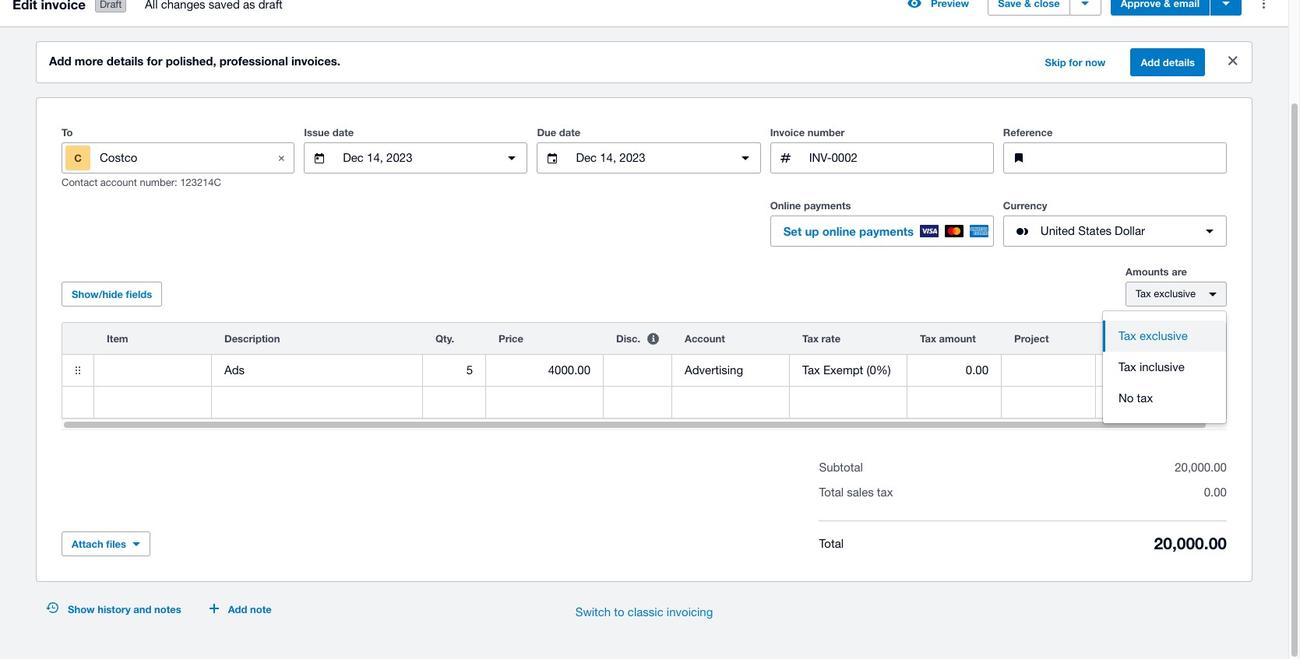 Task type: describe. For each thing, give the bounding box(es) containing it.
now
[[1085, 56, 1106, 69]]

up
[[805, 224, 819, 239]]

description
[[224, 333, 280, 345]]

files
[[106, 538, 126, 551]]

for inside button
[[1069, 56, 1083, 69]]

Reference text field
[[1041, 143, 1226, 173]]

tax left 'amount'
[[920, 333, 936, 345]]

add details button
[[1131, 48, 1205, 76]]

to
[[614, 606, 625, 619]]

reference
[[1003, 126, 1053, 139]]

online payments
[[770, 200, 851, 212]]

1 horizontal spatial 0.00
[[1204, 486, 1227, 499]]

states
[[1078, 224, 1112, 238]]

tax inside no tax button
[[1137, 392, 1153, 405]]

payments inside "popup button"
[[859, 224, 914, 239]]

123214c
[[180, 177, 221, 189]]

united states dollar
[[1041, 224, 1145, 238]]

inclusive
[[1140, 361, 1185, 374]]

show/hide fields button
[[62, 282, 162, 307]]

rate
[[822, 333, 841, 345]]

united
[[1041, 224, 1075, 238]]

Tax rate text field
[[790, 356, 907, 386]]

show history and notes
[[68, 604, 181, 616]]

contact
[[62, 177, 98, 189]]

Invoice number text field
[[808, 143, 993, 173]]

switch to classic invoicing button
[[563, 598, 726, 629]]

notes
[[154, 604, 181, 616]]

amount
[[939, 333, 976, 345]]

are
[[1172, 266, 1187, 278]]

attach files button
[[62, 532, 150, 557]]

online
[[770, 200, 801, 212]]

set up online payments button
[[770, 216, 994, 247]]

show history and notes button
[[37, 598, 191, 623]]

none field tax rate
[[790, 355, 907, 387]]

project
[[1014, 333, 1049, 345]]

0.00 inside invoice line item list element
[[966, 364, 989, 377]]

invoice number element
[[770, 143, 994, 174]]

set
[[783, 224, 802, 239]]

total sales tax
[[819, 486, 893, 499]]

quantity field for description text box
[[423, 388, 485, 418]]

issue date
[[304, 126, 354, 139]]

due date
[[537, 126, 581, 139]]

tax exclusive button
[[1126, 282, 1227, 307]]

price field for ads text field "quantity" field
[[486, 356, 603, 386]]

united states dollar button
[[1003, 216, 1227, 247]]

currency
[[1003, 200, 1047, 212]]

close image
[[1218, 45, 1249, 76]]

attach files
[[72, 538, 126, 551]]

more invoice options image
[[1248, 0, 1279, 19]]

subtotal
[[819, 461, 863, 475]]

invoice number
[[770, 126, 845, 139]]

tax exclusive button
[[1103, 321, 1226, 352]]

no tax
[[1119, 392, 1153, 405]]

account
[[100, 177, 137, 189]]

Issue date text field
[[341, 143, 490, 173]]

tax exclusive inside popup button
[[1136, 288, 1196, 300]]

disc.
[[616, 333, 640, 345]]

contact account number: 123214c
[[62, 177, 221, 189]]

list box containing tax exclusive
[[1103, 312, 1226, 424]]

add for add details
[[1141, 56, 1160, 69]]

total for total sales tax
[[819, 486, 844, 499]]

more
[[75, 54, 103, 68]]

add note button
[[200, 598, 281, 623]]

show/hide
[[72, 288, 123, 301]]

invoice line item list element
[[62, 323, 1246, 419]]

skip
[[1045, 56, 1066, 69]]

c
[[74, 152, 82, 164]]

history
[[98, 604, 131, 616]]

qty.
[[436, 333, 454, 345]]

exclusive inside popup button
[[1154, 288, 1196, 300]]

show
[[68, 604, 95, 616]]

drag and drop line image
[[62, 355, 93, 387]]



Task type: locate. For each thing, give the bounding box(es) containing it.
costco
[[100, 151, 137, 164]]

1 vertical spatial 0.00
[[1204, 486, 1227, 499]]

for
[[147, 54, 162, 68], [1069, 56, 1083, 69]]

tax left rate on the right
[[802, 333, 819, 345]]

tax exclusive inside button
[[1119, 330, 1188, 343]]

2 amount field from the top
[[1096, 388, 1213, 418]]

more date options image
[[730, 143, 761, 174]]

invoice
[[770, 126, 805, 139]]

payments right online
[[859, 224, 914, 239]]

0 vertical spatial tax
[[1137, 392, 1153, 405]]

tax amount
[[920, 333, 976, 345]]

tax inclusive
[[1119, 361, 1185, 374]]

1 horizontal spatial for
[[1069, 56, 1083, 69]]

0 vertical spatial quantity field
[[423, 356, 485, 386]]

1 amount field from the top
[[1096, 356, 1213, 386]]

1 horizontal spatial date
[[559, 126, 581, 139]]

1 vertical spatial tax exclusive
[[1119, 330, 1188, 343]]

details left close icon
[[1163, 56, 1195, 69]]

tax
[[1136, 288, 1151, 300], [1119, 330, 1137, 343], [802, 333, 819, 345], [920, 333, 936, 345], [1119, 361, 1137, 374]]

set up online payments
[[783, 224, 914, 239]]

1 horizontal spatial add
[[228, 604, 247, 616]]

tax right sales at the right of page
[[877, 486, 893, 499]]

account
[[685, 333, 725, 345]]

Price field
[[486, 356, 603, 386], [486, 388, 603, 418]]

tax exclusive down amounts are
[[1136, 288, 1196, 300]]

1 vertical spatial price field
[[486, 388, 603, 418]]

Description text field
[[212, 356, 422, 386]]

tax inclusive button
[[1103, 352, 1226, 383]]

tax exclusive up tax inclusive
[[1119, 330, 1188, 343]]

1 vertical spatial inventory item text field
[[94, 388, 211, 418]]

0 vertical spatial price field
[[486, 356, 603, 386]]

0 horizontal spatial details
[[107, 54, 144, 68]]

0 vertical spatial exclusive
[[1154, 288, 1196, 300]]

for left the now on the right top of page
[[1069, 56, 1083, 69]]

payments up online
[[804, 200, 851, 212]]

invoices.
[[291, 54, 341, 68]]

close image
[[266, 143, 297, 174]]

amounts are
[[1126, 266, 1187, 278]]

none field the project-autocompleter
[[1002, 355, 1095, 387]]

project-autocompleter text field
[[1002, 356, 1095, 386]]

exclusive up inclusive
[[1140, 330, 1188, 343]]

add right the now on the right top of page
[[1141, 56, 1160, 69]]

Inventory item text field
[[94, 356, 211, 386], [94, 388, 211, 418]]

issue
[[304, 126, 330, 139]]

Discount field
[[604, 356, 672, 386]]

total for total
[[819, 537, 844, 551]]

date
[[333, 126, 354, 139], [559, 126, 581, 139]]

quantity field for ads text field
[[423, 356, 485, 386]]

number
[[808, 126, 845, 139]]

2 quantity field from the top
[[423, 388, 485, 418]]

details inside button
[[1163, 56, 1195, 69]]

0 vertical spatial 20,000.00
[[1175, 461, 1227, 475]]

2 horizontal spatial add
[[1141, 56, 1160, 69]]

payments
[[804, 200, 851, 212], [859, 224, 914, 239]]

invoicing
[[667, 606, 713, 619]]

1 quantity field from the top
[[423, 356, 485, 386]]

0 vertical spatial tax exclusive
[[1136, 288, 1196, 300]]

0 vertical spatial 0.00
[[966, 364, 989, 377]]

2 price field from the top
[[486, 388, 603, 418]]

professional
[[220, 54, 288, 68]]

1 inventory item text field from the top
[[94, 356, 211, 386]]

0.00
[[966, 364, 989, 377], [1204, 486, 1227, 499]]

0 vertical spatial amount field
[[1096, 356, 1213, 386]]

1 horizontal spatial tax
[[1137, 392, 1153, 405]]

dollar
[[1115, 224, 1145, 238]]

tax down the amounts
[[1136, 288, 1151, 300]]

1 total from the top
[[819, 486, 844, 499]]

add for add note
[[228, 604, 247, 616]]

fields
[[126, 288, 152, 301]]

0 vertical spatial inventory item text field
[[94, 356, 211, 386]]

0 horizontal spatial payments
[[804, 200, 851, 212]]

None field
[[94, 355, 211, 387], [672, 355, 789, 387], [790, 355, 907, 387], [1002, 355, 1095, 387], [94, 387, 211, 418], [94, 355, 211, 387], [94, 387, 211, 418]]

1 vertical spatial 20,000.00
[[1154, 535, 1227, 554]]

1 vertical spatial total
[[819, 537, 844, 551]]

2 inventory item text field from the top
[[94, 388, 211, 418]]

show/hide fields
[[72, 288, 152, 301]]

tax
[[1137, 392, 1153, 405], [877, 486, 893, 499]]

tax exclusive
[[1136, 288, 1196, 300], [1119, 330, 1188, 343]]

polished,
[[166, 54, 216, 68]]

more information on discount image
[[637, 323, 669, 355]]

tax inside popup button
[[1136, 288, 1151, 300]]

add more details for polished, professional invoices.
[[49, 54, 341, 68]]

add details
[[1141, 56, 1195, 69]]

1 vertical spatial tax
[[877, 486, 893, 499]]

2 date from the left
[[559, 126, 581, 139]]

add left note
[[228, 604, 247, 616]]

2 total from the top
[[819, 537, 844, 551]]

details right more
[[107, 54, 144, 68]]

add for add more details for polished, professional invoices.
[[49, 54, 71, 68]]

total down subtotal
[[819, 486, 844, 499]]

and
[[133, 604, 151, 616]]

exclusive inside button
[[1140, 330, 1188, 343]]

Amount field
[[1096, 356, 1213, 386], [1096, 388, 1213, 418]]

inventory item text field for ads text field
[[94, 356, 211, 386]]

more date options image
[[497, 143, 528, 174]]

no tax button
[[1103, 383, 1226, 415]]

total
[[819, 486, 844, 499], [819, 537, 844, 551]]

attach
[[72, 538, 103, 551]]

sales
[[847, 486, 874, 499]]

inventory item text field for description text box
[[94, 388, 211, 418]]

due
[[537, 126, 556, 139]]

date for issue date
[[333, 126, 354, 139]]

Account text field
[[672, 356, 789, 386]]

tax down amount
[[1119, 361, 1137, 374]]

number:
[[140, 177, 177, 189]]

0 vertical spatial payments
[[804, 200, 851, 212]]

amount
[[1109, 333, 1147, 345]]

1 vertical spatial exclusive
[[1140, 330, 1188, 343]]

no
[[1119, 392, 1134, 405]]

online
[[822, 224, 856, 239]]

classic
[[628, 606, 664, 619]]

for left polished,
[[147, 54, 162, 68]]

amount field up no tax
[[1096, 356, 1213, 386]]

details
[[107, 54, 144, 68], [1163, 56, 1195, 69]]

add more details for polished, professional invoices. status
[[37, 42, 1252, 83]]

add
[[49, 54, 71, 68], [1141, 56, 1160, 69], [228, 604, 247, 616]]

date right issue
[[333, 126, 354, 139]]

amounts
[[1126, 266, 1169, 278]]

1 vertical spatial amount field
[[1096, 388, 1213, 418]]

1 vertical spatial quantity field
[[423, 388, 485, 418]]

amount field down tax inclusive
[[1096, 388, 1213, 418]]

0 horizontal spatial date
[[333, 126, 354, 139]]

amount field for ads text field
[[1096, 356, 1213, 386]]

price
[[499, 333, 524, 345]]

1 price field from the top
[[486, 356, 603, 386]]

tax up tax inclusive
[[1119, 330, 1137, 343]]

switch to classic invoicing
[[575, 606, 713, 619]]

amount field for description text box
[[1096, 388, 1213, 418]]

1 vertical spatial payments
[[859, 224, 914, 239]]

switch
[[575, 606, 611, 619]]

exclusive
[[1154, 288, 1196, 300], [1140, 330, 1188, 343]]

0 horizontal spatial tax
[[877, 486, 893, 499]]

item
[[107, 333, 128, 345]]

add left more
[[49, 54, 71, 68]]

0 horizontal spatial add
[[49, 54, 71, 68]]

to
[[62, 126, 73, 139]]

1 horizontal spatial payments
[[859, 224, 914, 239]]

note
[[250, 604, 272, 616]]

none field account
[[672, 355, 789, 387]]

tax rate
[[802, 333, 841, 345]]

20,000.00
[[1175, 461, 1227, 475], [1154, 535, 1227, 554]]

0 horizontal spatial 0.00
[[966, 364, 989, 377]]

tax right no
[[1137, 392, 1153, 405]]

skip for now
[[1045, 56, 1106, 69]]

date for due date
[[559, 126, 581, 139]]

price field for "quantity" field for description text box
[[486, 388, 603, 418]]

list box
[[1103, 312, 1226, 424]]

total down total sales tax
[[819, 537, 844, 551]]

add note
[[228, 604, 272, 616]]

Description text field
[[212, 388, 422, 418]]

0 horizontal spatial for
[[147, 54, 162, 68]]

date right due
[[559, 126, 581, 139]]

0 vertical spatial total
[[819, 486, 844, 499]]

1 horizontal spatial details
[[1163, 56, 1195, 69]]

exclusive down are
[[1154, 288, 1196, 300]]

Quantity field
[[423, 356, 485, 386], [423, 388, 485, 418]]

1 date from the left
[[333, 126, 354, 139]]

skip for now button
[[1036, 50, 1115, 75]]

Due date text field
[[575, 143, 723, 173]]



Task type: vqa. For each thing, say whether or not it's contained in the screenshot.
add details Button
yes



